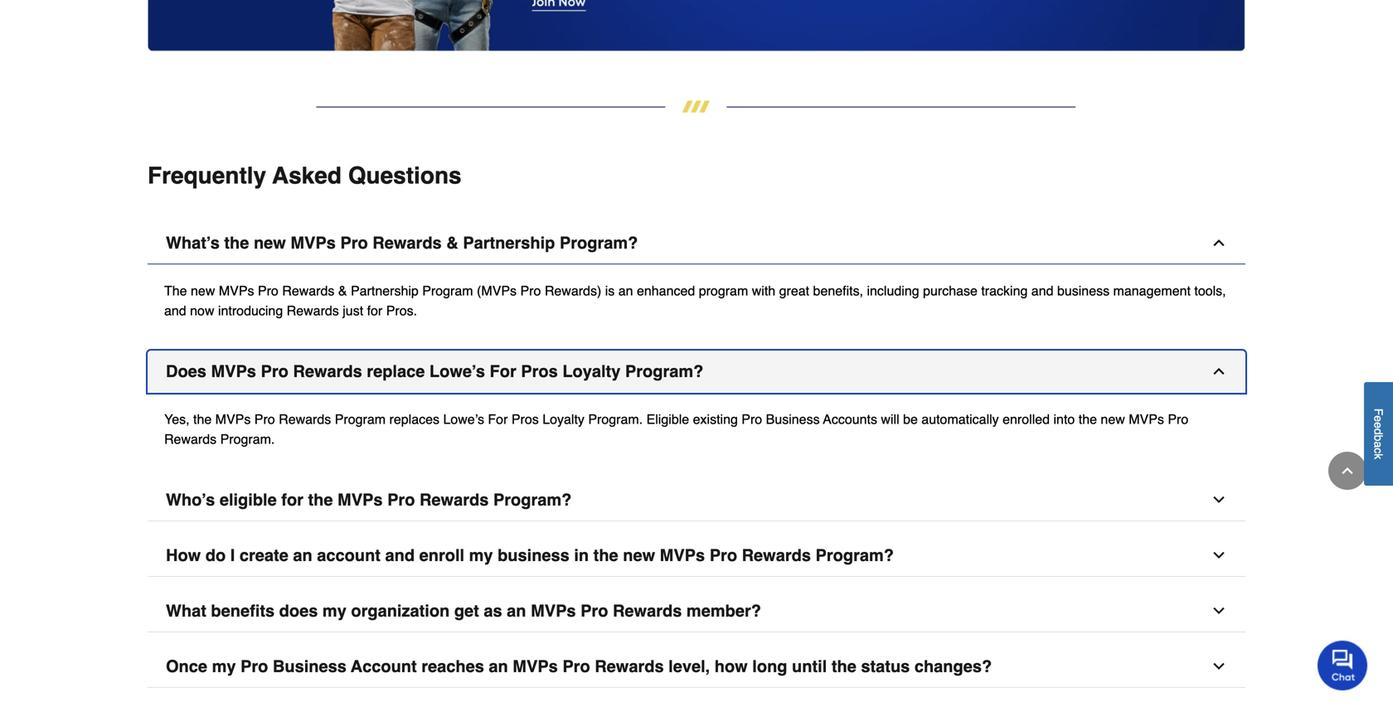 Task type: locate. For each thing, give the bounding box(es) containing it.
chevron down image inside once my pro business account reaches an mvps pro rewards level, how long until the status changes? button
[[1211, 658, 1228, 675]]

does
[[279, 602, 318, 621]]

benefits,
[[813, 283, 863, 298]]

what
[[166, 602, 206, 621]]

0 horizontal spatial for
[[281, 490, 304, 509]]

create
[[240, 546, 288, 565]]

& inside the new mvps pro rewards & partnership program (mvps pro rewards) is an enhanced program with great benefits, including purchase tracking and business management tools, and now introducing rewards just for pros.
[[338, 283, 347, 298]]

1 vertical spatial my
[[323, 602, 347, 621]]

0 vertical spatial pros
[[521, 362, 558, 381]]

how
[[715, 657, 748, 676]]

how do i create an account and enroll my business in the new mvps pro rewards program?
[[166, 546, 894, 565]]

& down questions
[[446, 233, 458, 252]]

page divider image
[[148, 101, 1246, 113]]

a
[[1372, 442, 1386, 448]]

chevron up image inside what's the new mvps pro rewards & partnership program? button
[[1211, 235, 1228, 251]]

chevron down image inside "how do i create an account and enroll my business in the new mvps pro rewards program?" button
[[1211, 547, 1228, 564]]

mvps down how do i create an account and enroll my business in the new mvps pro rewards program?
[[531, 602, 576, 621]]

program. left eligible
[[588, 412, 643, 427]]

and down the
[[164, 303, 186, 318]]

c
[[1372, 448, 1386, 454]]

1 vertical spatial lowe's
[[443, 412, 484, 427]]

1 horizontal spatial and
[[385, 546, 415, 565]]

pro
[[340, 233, 368, 252], [258, 283, 279, 298], [520, 283, 541, 298], [261, 362, 288, 381], [254, 412, 275, 427], [742, 412, 762, 427], [1168, 412, 1189, 427], [387, 490, 415, 509], [710, 546, 737, 565], [581, 602, 608, 621], [241, 657, 268, 676], [563, 657, 590, 676]]

and right tracking
[[1032, 283, 1054, 298]]

once my pro business account reaches an mvps pro rewards level, how long until the status changes?
[[166, 657, 992, 676]]

for down does mvps pro rewards replace lowe's for pros loyalty program?
[[488, 412, 508, 427]]

who's
[[166, 490, 215, 509]]

0 horizontal spatial and
[[164, 303, 186, 318]]

my right "once"
[[212, 657, 236, 676]]

member?
[[687, 602, 761, 621]]

1 horizontal spatial partnership
[[463, 233, 555, 252]]

what benefits does my organization get as an mvps pro rewards member?
[[166, 602, 761, 621]]

partnership up pros.
[[351, 283, 419, 298]]

1 vertical spatial business
[[273, 657, 347, 676]]

an
[[619, 283, 633, 298], [293, 546, 312, 565], [507, 602, 526, 621], [489, 657, 508, 676]]

what's the new mvps pro rewards & partnership program?
[[166, 233, 638, 252]]

my right enroll
[[469, 546, 493, 565]]

business left in
[[498, 546, 570, 565]]

for down (mvps
[[490, 362, 517, 381]]

0 horizontal spatial business
[[273, 657, 347, 676]]

program left the replaces
[[335, 412, 386, 427]]

1 horizontal spatial chevron up image
[[1340, 463, 1356, 479]]

the inside "how do i create an account and enroll my business in the new mvps pro rewards program?" button
[[594, 546, 618, 565]]

lowe's
[[430, 362, 485, 381], [443, 412, 484, 427]]

the right in
[[594, 546, 618, 565]]

program inside yes, the mvps pro rewards program replaces lowe's for pros loyalty program. eligible existing pro business accounts will be automatically enrolled into the new mvps pro rewards program.
[[335, 412, 386, 427]]

lowe's inside yes, the mvps pro rewards program replaces lowe's for pros loyalty program. eligible existing pro business accounts will be automatically enrolled into the new mvps pro rewards program.
[[443, 412, 484, 427]]

partnership up (mvps
[[463, 233, 555, 252]]

1 horizontal spatial business
[[766, 412, 820, 427]]

the inside what's the new mvps pro rewards & partnership program? button
[[224, 233, 249, 252]]

e up d
[[1372, 416, 1386, 422]]

the
[[224, 233, 249, 252], [193, 412, 212, 427], [1079, 412, 1097, 427], [308, 490, 333, 509], [594, 546, 618, 565], [832, 657, 857, 676]]

business
[[1057, 283, 1110, 298], [498, 546, 570, 565]]

not a lowe's m v ps pro rewards member? don't miss out. join now. image
[[148, 0, 1246, 51]]

chevron up image
[[1211, 235, 1228, 251], [1340, 463, 1356, 479]]

0 horizontal spatial program
[[335, 412, 386, 427]]

1 chevron down image from the top
[[1211, 492, 1228, 508]]

0 vertical spatial chevron up image
[[1211, 235, 1228, 251]]

1 vertical spatial for
[[281, 490, 304, 509]]

enhanced
[[637, 283, 695, 298]]

1 horizontal spatial business
[[1057, 283, 1110, 298]]

1 vertical spatial business
[[498, 546, 570, 565]]

for
[[490, 362, 517, 381], [488, 412, 508, 427]]

1 horizontal spatial program
[[422, 283, 473, 298]]

1 vertical spatial partnership
[[351, 283, 419, 298]]

the up account
[[308, 490, 333, 509]]

new right into
[[1101, 412, 1125, 427]]

yes,
[[164, 412, 190, 427]]

chevron up image
[[1211, 363, 1228, 380]]

1 horizontal spatial my
[[323, 602, 347, 621]]

what's the new mvps pro rewards & partnership program? button
[[148, 222, 1246, 264]]

0 vertical spatial program.
[[588, 412, 643, 427]]

my right does
[[323, 602, 347, 621]]

partnership
[[463, 233, 555, 252], [351, 283, 419, 298]]

for right just
[[367, 303, 383, 318]]

1 horizontal spatial for
[[367, 303, 383, 318]]

until
[[792, 657, 827, 676]]

once
[[166, 657, 207, 676]]

chevron down image
[[1211, 492, 1228, 508], [1211, 547, 1228, 564], [1211, 658, 1228, 675]]

program?
[[560, 233, 638, 252], [625, 362, 704, 381], [493, 490, 572, 509], [816, 546, 894, 565]]

chevron down image for program?
[[1211, 547, 1228, 564]]

the inside who's eligible for the mvps pro rewards program? "button"
[[308, 490, 333, 509]]

frequently asked questions
[[148, 162, 462, 189]]

0 vertical spatial loyalty
[[563, 362, 621, 381]]

just
[[343, 303, 363, 318]]

0 vertical spatial partnership
[[463, 233, 555, 252]]

pros.
[[386, 303, 417, 318]]

replaces
[[389, 412, 440, 427]]

eligible
[[647, 412, 689, 427]]

is
[[605, 283, 615, 298]]

business inside the new mvps pro rewards & partnership program (mvps pro rewards) is an enhanced program with great benefits, including purchase tracking and business management tools, and now introducing rewards just for pros.
[[1057, 283, 1110, 298]]

2 chevron down image from the top
[[1211, 547, 1228, 564]]

2 horizontal spatial my
[[469, 546, 493, 565]]

e
[[1372, 416, 1386, 422], [1372, 422, 1386, 429]]

frequently
[[148, 162, 266, 189]]

loyalty
[[563, 362, 621, 381], [543, 412, 585, 427]]

3 chevron down image from the top
[[1211, 658, 1228, 675]]

mvps right yes,
[[215, 412, 251, 427]]

enrolled
[[1003, 412, 1050, 427]]

program. up the eligible
[[220, 432, 275, 447]]

program inside the new mvps pro rewards & partnership program (mvps pro rewards) is an enhanced program with great benefits, including purchase tracking and business management tools, and now introducing rewards just for pros.
[[422, 283, 473, 298]]

f e e d b a c k button
[[1364, 382, 1393, 486]]

k
[[1372, 454, 1386, 460]]

e up b at the bottom right of the page
[[1372, 422, 1386, 429]]

pro inside 'button'
[[261, 362, 288, 381]]

the right what's
[[224, 233, 249, 252]]

0 horizontal spatial business
[[498, 546, 570, 565]]

2 e from the top
[[1372, 422, 1386, 429]]

once my pro business account reaches an mvps pro rewards level, how long until the status changes? button
[[148, 646, 1246, 688]]

business left management
[[1057, 283, 1110, 298]]

2 vertical spatial and
[[385, 546, 415, 565]]

0 vertical spatial for
[[490, 362, 517, 381]]

2 horizontal spatial and
[[1032, 283, 1054, 298]]

rewards
[[373, 233, 442, 252], [282, 283, 335, 298], [287, 303, 339, 318], [293, 362, 362, 381], [279, 412, 331, 427], [164, 432, 217, 447], [420, 490, 489, 509], [742, 546, 811, 565], [613, 602, 682, 621], [595, 657, 664, 676]]

lowe's right replace
[[430, 362, 485, 381]]

0 vertical spatial my
[[469, 546, 493, 565]]

program.
[[588, 412, 643, 427], [220, 432, 275, 447]]

mvps right does on the left bottom of the page
[[211, 362, 256, 381]]

program left (mvps
[[422, 283, 473, 298]]

mvps inside the new mvps pro rewards & partnership program (mvps pro rewards) is an enhanced program with great benefits, including purchase tracking and business management tools, and now introducing rewards just for pros.
[[219, 283, 254, 298]]

rewards)
[[545, 283, 602, 298]]

mvps inside button
[[531, 602, 576, 621]]

0 vertical spatial lowe's
[[430, 362, 485, 381]]

program
[[422, 283, 473, 298], [335, 412, 386, 427]]

my
[[469, 546, 493, 565], [323, 602, 347, 621], [212, 657, 236, 676]]

0 vertical spatial business
[[766, 412, 820, 427]]

1 vertical spatial loyalty
[[543, 412, 585, 427]]

1 vertical spatial &
[[338, 283, 347, 298]]

status
[[861, 657, 910, 676]]

0 vertical spatial and
[[1032, 283, 1054, 298]]

will
[[881, 412, 900, 427]]

business inside button
[[273, 657, 347, 676]]

tracking
[[981, 283, 1028, 298]]

0 horizontal spatial partnership
[[351, 283, 419, 298]]

the right into
[[1079, 412, 1097, 427]]

1 vertical spatial pros
[[512, 412, 539, 427]]

1 horizontal spatial program.
[[588, 412, 643, 427]]

1 horizontal spatial &
[[446, 233, 458, 252]]

business down does
[[273, 657, 347, 676]]

1 vertical spatial chevron up image
[[1340, 463, 1356, 479]]

mvps inside 'button'
[[211, 362, 256, 381]]

0 vertical spatial &
[[446, 233, 458, 252]]

mvps
[[291, 233, 336, 252], [219, 283, 254, 298], [211, 362, 256, 381], [215, 412, 251, 427], [1129, 412, 1164, 427], [338, 490, 383, 509], [660, 546, 705, 565], [531, 602, 576, 621], [513, 657, 558, 676]]

rewards inside button
[[613, 602, 682, 621]]

business
[[766, 412, 820, 427], [273, 657, 347, 676]]

mvps up introducing
[[219, 283, 254, 298]]

the new mvps pro rewards & partnership program (mvps pro rewards) is an enhanced program with great benefits, including purchase tracking and business management tools, and now introducing rewards just for pros.
[[164, 283, 1226, 318]]

1 vertical spatial for
[[488, 412, 508, 427]]

1 vertical spatial chevron down image
[[1211, 547, 1228, 564]]

new up now
[[191, 283, 215, 298]]

1 vertical spatial program
[[335, 412, 386, 427]]

0 vertical spatial chevron down image
[[1211, 492, 1228, 508]]

1 vertical spatial program.
[[220, 432, 275, 447]]

an right as on the bottom of the page
[[507, 602, 526, 621]]

0 horizontal spatial &
[[338, 283, 347, 298]]

mvps right reaches
[[513, 657, 558, 676]]

an right is
[[619, 283, 633, 298]]

pros
[[521, 362, 558, 381], [512, 412, 539, 427]]

and left enroll
[[385, 546, 415, 565]]

lowe's right the replaces
[[443, 412, 484, 427]]

program
[[699, 283, 748, 298]]

existing
[[693, 412, 738, 427]]

long
[[753, 657, 788, 676]]

yes, the mvps pro rewards program replaces lowe's for pros loyalty program. eligible existing pro business accounts will be automatically enrolled into the new mvps pro rewards program.
[[164, 412, 1189, 447]]

for inside yes, the mvps pro rewards program replaces lowe's for pros loyalty program. eligible existing pro business accounts will be automatically enrolled into the new mvps pro rewards program.
[[488, 412, 508, 427]]

eligible
[[220, 490, 277, 509]]

organization
[[351, 602, 450, 621]]

the
[[164, 283, 187, 298]]

0 vertical spatial for
[[367, 303, 383, 318]]

management
[[1114, 283, 1191, 298]]

mvps down who's eligible for the mvps pro rewards program? "button"
[[660, 546, 705, 565]]

partnership inside the new mvps pro rewards & partnership program (mvps pro rewards) is an enhanced program with great benefits, including purchase tracking and business management tools, and now introducing rewards just for pros.
[[351, 283, 419, 298]]

the right "until"
[[832, 657, 857, 676]]

chevron down image for changes?
[[1211, 658, 1228, 675]]

what's
[[166, 233, 220, 252]]

0 horizontal spatial chevron up image
[[1211, 235, 1228, 251]]

loyalty inside yes, the mvps pro rewards program replaces lowe's for pros loyalty program. eligible existing pro business accounts will be automatically enrolled into the new mvps pro rewards program.
[[543, 412, 585, 427]]

0 horizontal spatial my
[[212, 657, 236, 676]]

for right the eligible
[[281, 490, 304, 509]]

and
[[1032, 283, 1054, 298], [164, 303, 186, 318], [385, 546, 415, 565]]

0 vertical spatial program
[[422, 283, 473, 298]]

2 vertical spatial chevron down image
[[1211, 658, 1228, 675]]

& up just
[[338, 283, 347, 298]]

do
[[206, 546, 226, 565]]

new
[[254, 233, 286, 252], [191, 283, 215, 298], [1101, 412, 1125, 427], [623, 546, 655, 565]]

business left the accounts
[[766, 412, 820, 427]]

pros inside yes, the mvps pro rewards program replaces lowe's for pros loyalty program. eligible existing pro business accounts will be automatically enrolled into the new mvps pro rewards program.
[[512, 412, 539, 427]]

&
[[446, 233, 458, 252], [338, 283, 347, 298]]

partnership inside button
[[463, 233, 555, 252]]

0 vertical spatial business
[[1057, 283, 1110, 298]]

mvps up account
[[338, 490, 383, 509]]

lowe's inside 'button'
[[430, 362, 485, 381]]



Task type: describe. For each thing, give the bounding box(es) containing it.
for inside the new mvps pro rewards & partnership program (mvps pro rewards) is an enhanced program with great benefits, including purchase tracking and business management tools, and now introducing rewards just for pros.
[[367, 303, 383, 318]]

rewards inside 'button'
[[293, 362, 362, 381]]

my inside button
[[323, 602, 347, 621]]

tools,
[[1195, 283, 1226, 298]]

account
[[317, 546, 381, 565]]

new up introducing
[[254, 233, 286, 252]]

i
[[230, 546, 235, 565]]

automatically
[[922, 412, 999, 427]]

chevron up image inside scroll to top element
[[1340, 463, 1356, 479]]

business inside yes, the mvps pro rewards program replaces lowe's for pros loyalty program. eligible existing pro business accounts will be automatically enrolled into the new mvps pro rewards program.
[[766, 412, 820, 427]]

new inside yes, the mvps pro rewards program replaces lowe's for pros loyalty program. eligible existing pro business accounts will be automatically enrolled into the new mvps pro rewards program.
[[1101, 412, 1125, 427]]

does mvps pro rewards replace lowe's for pros loyalty program? button
[[148, 351, 1246, 393]]

(mvps
[[477, 283, 517, 298]]

d
[[1372, 429, 1386, 435]]

great
[[779, 283, 810, 298]]

new right in
[[623, 546, 655, 565]]

b
[[1372, 435, 1386, 442]]

loyalty inside 'button'
[[563, 362, 621, 381]]

with
[[752, 283, 776, 298]]

new inside the new mvps pro rewards & partnership program (mvps pro rewards) is an enhanced program with great benefits, including purchase tracking and business management tools, and now introducing rewards just for pros.
[[191, 283, 215, 298]]

chevron down image
[[1211, 603, 1228, 619]]

chat invite button image
[[1318, 640, 1369, 691]]

for inside "button"
[[281, 490, 304, 509]]

pro inside button
[[581, 602, 608, 621]]

purchase
[[923, 283, 978, 298]]

who's eligible for the mvps pro rewards program? button
[[148, 479, 1246, 522]]

does mvps pro rewards replace lowe's for pros loyalty program?
[[166, 362, 704, 381]]

f e e d b a c k
[[1372, 409, 1386, 460]]

& inside button
[[446, 233, 458, 252]]

business inside button
[[498, 546, 570, 565]]

scroll to top element
[[1329, 452, 1367, 490]]

as
[[484, 602, 502, 621]]

how
[[166, 546, 201, 565]]

chevron down image inside who's eligible for the mvps pro rewards program? "button"
[[1211, 492, 1228, 508]]

enroll
[[419, 546, 465, 565]]

questions
[[348, 162, 462, 189]]

program? inside 'button'
[[625, 362, 704, 381]]

2 vertical spatial my
[[212, 657, 236, 676]]

pro inside "button"
[[387, 490, 415, 509]]

mvps inside "button"
[[338, 490, 383, 509]]

1 vertical spatial and
[[164, 303, 186, 318]]

asked
[[272, 162, 342, 189]]

including
[[867, 283, 920, 298]]

now
[[190, 303, 214, 318]]

pros inside 'button'
[[521, 362, 558, 381]]

level,
[[669, 657, 710, 676]]

the right yes,
[[193, 412, 212, 427]]

accounts
[[823, 412, 877, 427]]

get
[[454, 602, 479, 621]]

benefits
[[211, 602, 275, 621]]

and inside "how do i create an account and enroll my business in the new mvps pro rewards program?" button
[[385, 546, 415, 565]]

mvps down asked
[[291, 233, 336, 252]]

who's eligible for the mvps pro rewards program?
[[166, 490, 572, 509]]

f
[[1372, 409, 1386, 416]]

for inside 'button'
[[490, 362, 517, 381]]

the inside once my pro business account reaches an mvps pro rewards level, how long until the status changes? button
[[832, 657, 857, 676]]

an inside the new mvps pro rewards & partnership program (mvps pro rewards) is an enhanced program with great benefits, including purchase tracking and business management tools, and now introducing rewards just for pros.
[[619, 283, 633, 298]]

rewards inside "button"
[[420, 490, 489, 509]]

in
[[574, 546, 589, 565]]

does
[[166, 362, 206, 381]]

what benefits does my organization get as an mvps pro rewards member? button
[[148, 590, 1246, 633]]

account
[[351, 657, 417, 676]]

mvps right into
[[1129, 412, 1164, 427]]

1 e from the top
[[1372, 416, 1386, 422]]

be
[[903, 412, 918, 427]]

an right reaches
[[489, 657, 508, 676]]

an inside button
[[507, 602, 526, 621]]

how do i create an account and enroll my business in the new mvps pro rewards program? button
[[148, 535, 1246, 577]]

into
[[1054, 412, 1075, 427]]

reaches
[[422, 657, 484, 676]]

introducing
[[218, 303, 283, 318]]

changes?
[[915, 657, 992, 676]]

an right create
[[293, 546, 312, 565]]

program? inside "button"
[[493, 490, 572, 509]]

replace
[[367, 362, 425, 381]]

0 horizontal spatial program.
[[220, 432, 275, 447]]



Task type: vqa. For each thing, say whether or not it's contained in the screenshot.
replaces on the left
yes



